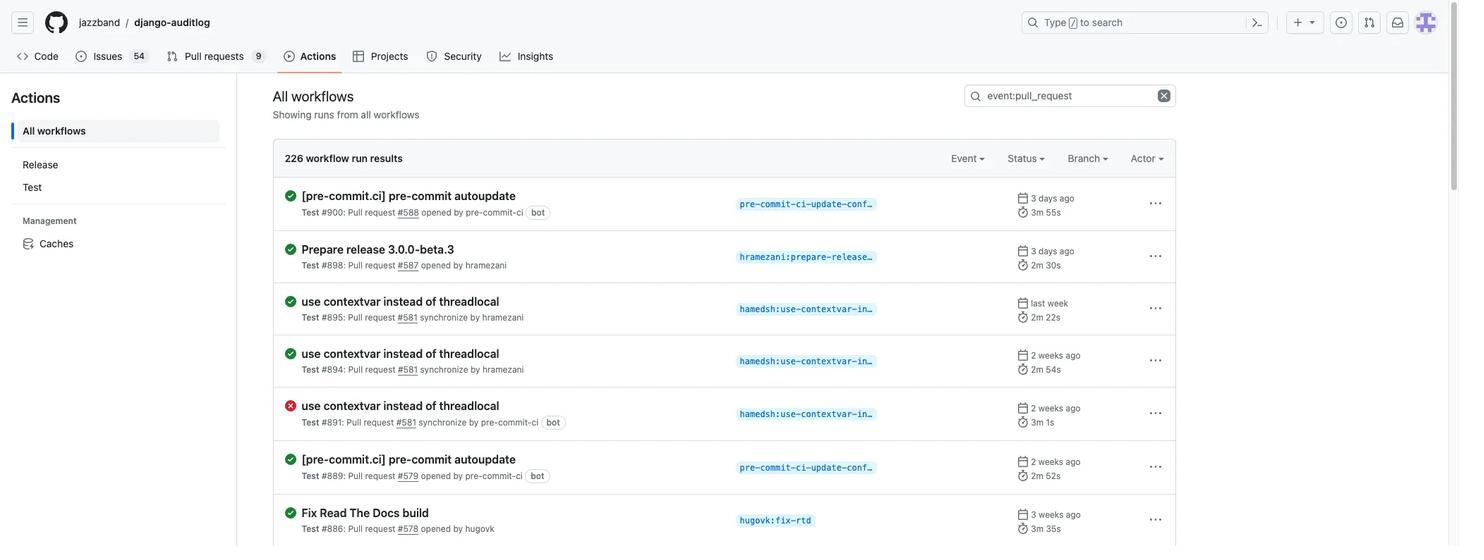 Task type: vqa. For each thing, say whether or not it's contained in the screenshot.


Task type: locate. For each thing, give the bounding box(es) containing it.
prepare
[[302, 243, 344, 256]]

1 vertical spatial [pre-commit.ci] pre-commit autoupdate
[[302, 454, 516, 466]]

3 instead from the top
[[383, 400, 423, 413]]

22s
[[1046, 313, 1061, 323]]

1 vertical spatial instead-
[[857, 357, 898, 367]]

[pre- up test #889:
[[302, 454, 329, 466]]

2 2m from the top
[[1031, 313, 1044, 323]]

of inside the use contextvar instead of threadlocal test #895: pull request #581 synchronize             by hramezani
[[426, 296, 436, 308]]

instead inside the use contextvar instead of threadlocal test #895: pull request #581 synchronize             by hramezani
[[383, 296, 423, 308]]

1 pre-commit-ci-update-config from the top
[[740, 200, 878, 210]]

1 vertical spatial contextvar
[[324, 348, 381, 361]]

hramezani link
[[465, 260, 507, 271], [482, 313, 524, 323], [483, 365, 524, 375]]

0 vertical spatial 2 weeks ago
[[1031, 351, 1081, 361]]

0 vertical spatial of
[[426, 296, 436, 308]]

1 vertical spatial pre-commit-ci link
[[481, 418, 539, 428]]

3 contextvar from the top
[[324, 400, 381, 413]]

hamedsh:use-contextvar-instead-of-threadvars link
[[736, 303, 964, 316], [736, 356, 964, 368], [736, 409, 964, 421]]

pull request #581 synchronize             by pre-commit-ci
[[347, 418, 539, 428]]

3 use from the top
[[302, 400, 321, 413]]

1 vertical spatial of-
[[898, 357, 913, 367]]

hamedsh:use-
[[740, 305, 801, 315], [740, 357, 801, 367], [740, 410, 801, 420]]

test left #900:
[[302, 207, 319, 218]]

pre-commit-ci-update-config link for 3
[[736, 198, 878, 211]]

threadlocal for use contextvar instead of threadlocal test #895: pull request #581 synchronize             by hramezani
[[439, 296, 499, 308]]

all workflows up release
[[23, 125, 86, 137]]

workflows
[[291, 88, 354, 104], [374, 109, 420, 121], [37, 125, 86, 137]]

/ inside jazzband / django-auditlog
[[126, 17, 129, 29]]

use inside the use contextvar instead of threadlocal test #895: pull request #581 synchronize             by hramezani
[[302, 296, 321, 308]]

1 vertical spatial 2
[[1031, 404, 1036, 414]]

0 vertical spatial of-
[[898, 305, 913, 315]]

rtd
[[796, 517, 811, 526]]

2 vertical spatial contextvar
[[324, 400, 381, 413]]

synchronize inside use contextvar instead of threadlocal test #894: pull request #581 synchronize             by hramezani
[[420, 365, 468, 375]]

of down prepare release 3.0.0-beta.3 test #898: pull request #587 opened             by hramezani on the top
[[426, 296, 436, 308]]

1 instead from the top
[[383, 296, 423, 308]]

workflows right all
[[374, 109, 420, 121]]

1 vertical spatial update-
[[811, 464, 847, 474]]

2 vertical spatial instead
[[383, 400, 423, 413]]

2 completed successfully image from the top
[[285, 296, 296, 308]]

#581 up use contextvar instead of threadlocal
[[398, 365, 418, 375]]

2 weeks ago up 54s
[[1031, 351, 1081, 361]]

2 threadlocal from the top
[[439, 348, 499, 361]]

contextvar for use contextvar instead of threadlocal test #895: pull request #581 synchronize             by hramezani
[[324, 296, 381, 308]]

commit.ci] for pull request #579 opened             by pre-commit-ci
[[329, 454, 386, 466]]

completed successfully image for prepare release 3.0.0-beta.3
[[285, 244, 296, 255]]

hramezani inside use contextvar instead of threadlocal test #894: pull request #581 synchronize             by hramezani
[[483, 365, 524, 375]]

2 contextvar from the top
[[324, 348, 381, 361]]

run duration image left 2m 22s
[[1017, 312, 1029, 323]]

pull inside use contextvar instead of threadlocal test #894: pull request #581 synchronize             by hramezani
[[348, 365, 363, 375]]

all up release
[[23, 125, 35, 137]]

clear filters image
[[1158, 90, 1170, 102]]

ci- up hramezani:prepare-
[[796, 200, 811, 210]]

use right failed image at bottom left
[[302, 400, 321, 413]]

of down the use contextvar instead of threadlocal test #895: pull request #581 synchronize             by hramezani at the bottom left of page
[[426, 348, 436, 361]]

triangle down image
[[1307, 16, 1318, 28]]

[pre- for #900:
[[302, 190, 329, 203]]

6 calendar image from the top
[[1017, 509, 1029, 521]]

0 vertical spatial #581
[[398, 313, 418, 323]]

threadlocal for use contextvar instead of threadlocal
[[439, 400, 499, 413]]

0 vertical spatial hamedsh:use-
[[740, 305, 801, 315]]

pull requests
[[185, 50, 244, 62]]

instead down the use contextvar instead of threadlocal test #895: pull request #581 synchronize             by hramezani at the bottom left of page
[[383, 348, 423, 361]]

synchronize inside the use contextvar instead of threadlocal test #895: pull request #581 synchronize             by hramezani
[[420, 313, 468, 323]]

1 use from the top
[[302, 296, 321, 308]]

ago for 3m 1s
[[1066, 404, 1081, 414]]

1 horizontal spatial /
[[1071, 18, 1076, 28]]

2 vertical spatial 3
[[1031, 510, 1036, 521]]

1 vertical spatial contextvar-
[[801, 357, 857, 367]]

/ left to
[[1071, 18, 1076, 28]]

table image
[[353, 51, 364, 62]]

request down release
[[365, 260, 396, 271]]

1 contextvar- from the top
[[801, 305, 857, 315]]

#581 inside use contextvar instead of threadlocal test #894: pull request #581 synchronize             by hramezani
[[398, 365, 418, 375]]

0 vertical spatial hamedsh:use-contextvar-instead-of-threadvars
[[740, 305, 964, 315]]

1 vertical spatial pre-commit-ci-update-config link
[[736, 462, 878, 475]]

1 use contextvar instead of threadlocal link from the top
[[302, 295, 724, 309]]

test left #891:
[[302, 418, 319, 428]]

2 ci- from the top
[[796, 464, 811, 474]]

2 calendar image from the top
[[1017, 246, 1029, 257]]

jazzband link
[[73, 11, 126, 34]]

0 vertical spatial [pre-commit.ci] pre-commit autoupdate
[[302, 190, 516, 203]]

0 vertical spatial config
[[847, 200, 878, 210]]

search
[[1092, 16, 1123, 28]]

0 vertical spatial 3 days ago
[[1031, 193, 1075, 204]]

1 contextvar from the top
[[324, 296, 381, 308]]

0 vertical spatial hramezani link
[[465, 260, 507, 271]]

ci for pull request #588 opened             by pre-commit-ci
[[517, 207, 523, 218]]

run duration image
[[1017, 260, 1029, 271], [1017, 312, 1029, 323], [1017, 364, 1029, 375], [1017, 417, 1029, 428], [1017, 471, 1029, 482], [1017, 524, 1029, 535]]

5 calendar image from the top
[[1017, 457, 1029, 468]]

runs
[[314, 109, 334, 121]]

calendar image for 2m 30s
[[1017, 246, 1029, 257]]

test down prepare on the top of page
[[302, 260, 319, 271]]

1 ci- from the top
[[796, 200, 811, 210]]

0 vertical spatial completed successfully image
[[285, 244, 296, 255]]

2 vertical spatial of-
[[898, 410, 913, 420]]

ci- up "rtd"
[[796, 464, 811, 474]]

ago
[[1060, 193, 1075, 204], [1060, 246, 1075, 257], [1066, 351, 1081, 361], [1066, 404, 1081, 414], [1066, 457, 1081, 468], [1066, 510, 1081, 521]]

beta3
[[883, 253, 908, 263]]

3 2m from the top
[[1031, 365, 1044, 375]]

fix read the docs build link
[[302, 507, 724, 521]]

2 instead from the top
[[383, 348, 423, 361]]

request down use contextvar instead of threadlocal
[[364, 418, 394, 428]]

completed successfully image down 226
[[285, 191, 296, 202]]

instead-
[[857, 305, 898, 315], [857, 357, 898, 367], [857, 410, 898, 420]]

2 up 3m 1s
[[1031, 404, 1036, 414]]

completed successfully image
[[285, 191, 296, 202], [285, 349, 296, 360], [285, 454, 296, 466], [285, 508, 296, 519]]

git pull request image right 54
[[167, 51, 178, 62]]

weeks for 1s
[[1039, 404, 1064, 414]]

commit up pull request #579 opened             by pre-commit-ci
[[412, 454, 452, 466]]

autoupdate up pull request #588 opened             by pre-commit-ci
[[455, 190, 516, 203]]

3 3 from the top
[[1031, 510, 1036, 521]]

weeks up the 1s
[[1039, 404, 1064, 414]]

contextvar inside the use contextvar instead of threadlocal test #895: pull request #581 synchronize             by hramezani
[[324, 296, 381, 308]]

use down prepare on the top of page
[[302, 296, 321, 308]]

pre-commit-ci-update-config for 3 days ago
[[740, 200, 878, 210]]

update-
[[811, 200, 847, 210], [811, 464, 847, 474]]

plus image
[[1293, 17, 1304, 28]]

1 vertical spatial git pull request image
[[167, 51, 178, 62]]

completed successfully image left fix
[[285, 508, 296, 519]]

0 vertical spatial all workflows
[[273, 88, 354, 104]]

2 2 from the top
[[1031, 404, 1036, 414]]

3 threadvars from the top
[[913, 410, 964, 420]]

ci- for 2 weeks ago
[[796, 464, 811, 474]]

run duration image left 2m 52s
[[1017, 471, 1029, 482]]

2 vertical spatial 2
[[1031, 457, 1036, 468]]

hramezani:prepare-release-3-beta3
[[740, 253, 908, 263]]

0 vertical spatial 3
[[1031, 193, 1036, 204]]

show options image for prepare release 3.0.0-beta.3
[[1150, 251, 1161, 263]]

2 [pre-commit.ci] pre-commit autoupdate link from the top
[[302, 453, 724, 467]]

/ for jazzband
[[126, 17, 129, 29]]

3 up the 2m 30s
[[1031, 246, 1036, 257]]

test down fix
[[302, 524, 319, 535]]

1 vertical spatial synchronize
[[420, 365, 468, 375]]

use contextvar instead of threadlocal link for use contextvar instead of threadlocal test #895: pull request #581 synchronize             by hramezani
[[302, 295, 724, 309]]

pre-commit-ci-update-config link up hramezani:prepare-release-3-beta3 link
[[736, 198, 878, 211]]

1 horizontal spatial all
[[273, 88, 288, 104]]

ci for pull request #579 opened             by pre-commit-ci
[[516, 471, 523, 482]]

3 days ago
[[1031, 193, 1075, 204], [1031, 246, 1075, 257]]

use for use contextvar instead of threadlocal test #895: pull request #581 synchronize             by hramezani
[[302, 296, 321, 308]]

all workflows up runs
[[273, 88, 354, 104]]

3 for beta.3
[[1031, 246, 1036, 257]]

synchronize up the pull request #581 synchronize             by pre-commit-ci
[[420, 365, 468, 375]]

1 days from the top
[[1039, 193, 1057, 204]]

2 up 2m 52s
[[1031, 457, 1036, 468]]

2 commit.ci] from the top
[[329, 454, 386, 466]]

all up showing
[[273, 88, 288, 104]]

list
[[73, 11, 1013, 34], [11, 114, 225, 261]]

1 completed successfully image from the top
[[285, 244, 296, 255]]

git pull request image for issue opened image
[[167, 51, 178, 62]]

2 show options image from the top
[[1150, 409, 1161, 420]]

update- up "hramezani:prepare-release-3-beta3"
[[811, 200, 847, 210]]

2 vertical spatial contextvar-
[[801, 410, 857, 420]]

2 hamedsh:use- from the top
[[740, 357, 801, 367]]

threadvars for use contextvar instead of threadlocal test #895: pull request #581 synchronize             by hramezani
[[913, 305, 964, 315]]

by
[[454, 207, 464, 218], [453, 260, 463, 271], [470, 313, 480, 323], [471, 365, 480, 375], [469, 418, 479, 428], [453, 471, 463, 482], [453, 524, 463, 535]]

2 commit from the top
[[412, 454, 452, 466]]

2 right calendar icon
[[1031, 351, 1036, 361]]

[pre-commit.ci] pre-commit autoupdate for #588
[[302, 190, 516, 203]]

1 [pre- from the top
[[302, 190, 329, 203]]

days
[[1039, 193, 1057, 204], [1039, 246, 1057, 257]]

54s
[[1046, 365, 1061, 375]]

1 vertical spatial hamedsh:use-contextvar-instead-of-threadvars link
[[736, 356, 964, 368]]

event
[[951, 152, 980, 164]]

#895:
[[322, 313, 346, 323]]

#581 link for use contextvar instead of threadlocal test #895: pull request #581 synchronize             by hramezani
[[398, 313, 418, 323]]

1 vertical spatial 3 days ago
[[1031, 246, 1075, 257]]

6 run duration image from the top
[[1017, 524, 1029, 535]]

2 run duration image from the top
[[1017, 312, 1029, 323]]

2m for use contextvar instead of threadlocal test #894: pull request #581 synchronize             by hramezani
[[1031, 365, 1044, 375]]

0 vertical spatial commit.ci]
[[329, 190, 386, 203]]

days up 3m 55s
[[1039, 193, 1057, 204]]

synchronize up use contextvar instead of threadlocal test #894: pull request #581 synchronize             by hramezani on the bottom of page
[[420, 313, 468, 323]]

2 threadvars from the top
[[913, 357, 964, 367]]

3 days ago up the 55s
[[1031, 193, 1075, 204]]

2 3 days ago from the top
[[1031, 246, 1075, 257]]

completed successfully image
[[285, 244, 296, 255], [285, 296, 296, 308]]

synchronize down use contextvar instead of threadlocal
[[419, 418, 467, 428]]

2 autoupdate from the top
[[455, 454, 516, 466]]

of
[[426, 296, 436, 308], [426, 348, 436, 361], [426, 400, 436, 413]]

0 vertical spatial pre-commit-ci link
[[466, 207, 523, 218]]

hramezani for use contextvar instead of threadlocal test #894: pull request #581 synchronize             by hramezani
[[483, 365, 524, 375]]

[pre-commit.ci] pre-commit autoupdate link up the prepare release 3.0.0-beta.3 link
[[302, 189, 724, 203]]

2 contextvar- from the top
[[801, 357, 857, 367]]

2 vertical spatial hramezani link
[[483, 365, 524, 375]]

1 vertical spatial hamedsh:use-
[[740, 357, 801, 367]]

1 vertical spatial hamedsh:use-contextvar-instead-of-threadvars
[[740, 357, 964, 367]]

226
[[285, 152, 303, 164]]

bot for pull request #581 synchronize             by pre-commit-ci
[[547, 418, 560, 428]]

#581 up use contextvar instead of threadlocal test #894: pull request #581 synchronize             by hramezani on the bottom of page
[[398, 313, 418, 323]]

1 show options image from the top
[[1150, 251, 1161, 263]]

2 pre-commit-ci-update-config link from the top
[[736, 462, 878, 475]]

bot for pull request #579 opened             by pre-commit-ci
[[531, 471, 544, 482]]

pull right #889: at left
[[348, 471, 363, 482]]

completed successfully image up failed image at bottom left
[[285, 349, 296, 360]]

1 vertical spatial pre-commit-ci-update-config
[[740, 464, 878, 474]]

3 calendar image from the top
[[1017, 298, 1029, 309]]

1 hamedsh:use-contextvar-instead-of-threadvars from the top
[[740, 305, 964, 315]]

commit for #588
[[412, 190, 452, 203]]

1 vertical spatial autoupdate
[[455, 454, 516, 466]]

1 config from the top
[[847, 200, 878, 210]]

opened down beta.3
[[421, 260, 451, 271]]

3 threadlocal from the top
[[439, 400, 499, 413]]

2
[[1031, 351, 1036, 361], [1031, 404, 1036, 414], [1031, 457, 1036, 468]]

1 vertical spatial instead
[[383, 348, 423, 361]]

contextvar up #895:
[[324, 296, 381, 308]]

pre-commit-ci link
[[466, 207, 523, 218], [481, 418, 539, 428], [465, 471, 523, 482]]

calendar image for 3m 55s
[[1017, 193, 1029, 204]]

pre-commit-ci link for pull request #581 synchronize             by pre-commit-ci
[[481, 418, 539, 428]]

instead- for use contextvar instead of threadlocal test #894: pull request #581 synchronize             by hramezani
[[857, 357, 898, 367]]

notifications image
[[1392, 17, 1404, 28]]

pre-commit-ci-update-config link for 2
[[736, 462, 878, 475]]

pre-commit-ci link for pull request #588 opened             by pre-commit-ci
[[466, 207, 523, 218]]

2 [pre- from the top
[[302, 454, 329, 466]]

1 vertical spatial workflows
[[374, 109, 420, 121]]

0 vertical spatial #581 link
[[398, 313, 418, 323]]

1 commit from the top
[[412, 190, 452, 203]]

1 commit.ci] from the top
[[329, 190, 386, 203]]

0 horizontal spatial git pull request image
[[167, 51, 178, 62]]

contextvar up #894:
[[324, 348, 381, 361]]

git pull request image left notifications "image"
[[1364, 17, 1375, 28]]

1 vertical spatial [pre-
[[302, 454, 329, 466]]

1 show options image from the top
[[1150, 198, 1161, 210]]

event button
[[951, 151, 985, 166]]

3 days ago up 30s
[[1031, 246, 1075, 257]]

release
[[23, 159, 58, 171]]

by inside fix read the docs build test #886: pull request #578 opened             by hugovk
[[453, 524, 463, 535]]

1 hamedsh:use- from the top
[[740, 305, 801, 315]]

1 threadlocal from the top
[[439, 296, 499, 308]]

the
[[350, 507, 370, 520]]

4 calendar image from the top
[[1017, 403, 1029, 414]]

1 [pre-commit.ci] pre-commit autoupdate from the top
[[302, 190, 516, 203]]

show options image for use contextvar instead of threadlocal
[[1150, 409, 1161, 420]]

1 2m from the top
[[1031, 260, 1044, 271]]

None search field
[[964, 85, 1176, 107]]

2m
[[1031, 260, 1044, 271], [1031, 313, 1044, 323], [1031, 365, 1044, 375], [1031, 471, 1044, 482]]

2m 52s
[[1031, 471, 1061, 482]]

4 completed successfully image from the top
[[285, 508, 296, 519]]

1 calendar image from the top
[[1017, 193, 1029, 204]]

2m down last at the right bottom of the page
[[1031, 313, 1044, 323]]

2 vertical spatial threadlocal
[[439, 400, 499, 413]]

config for 3
[[847, 200, 878, 210]]

1 vertical spatial show options image
[[1150, 409, 1161, 420]]

commit- for pull request #581 synchronize             by pre-commit-ci
[[498, 418, 532, 428]]

2 vertical spatial use
[[302, 400, 321, 413]]

week
[[1048, 299, 1068, 309]]

weeks up 35s
[[1039, 510, 1064, 521]]

show options image for use contextvar instead of threadlocal test #894: pull request #581 synchronize             by hramezani
[[1150, 356, 1161, 367]]

2 weeks ago up the 1s
[[1031, 404, 1081, 414]]

#581 inside the use contextvar instead of threadlocal test #895: pull request #581 synchronize             by hramezani
[[398, 313, 418, 323]]

226 workflow run results
[[285, 152, 403, 164]]

test left #894:
[[302, 365, 319, 375]]

0 vertical spatial use contextvar instead of threadlocal link
[[302, 295, 724, 309]]

test inside prepare release 3.0.0-beta.3 test #898: pull request #587 opened             by hramezani
[[302, 260, 319, 271]]

2 config from the top
[[847, 464, 878, 474]]

3 contextvar- from the top
[[801, 410, 857, 420]]

request down docs
[[365, 524, 396, 535]]

2 hamedsh:use-contextvar-instead-of-threadvars link from the top
[[736, 356, 964, 368]]

pull right #891:
[[347, 418, 361, 428]]

show options image
[[1150, 198, 1161, 210], [1150, 303, 1161, 315], [1150, 356, 1161, 367], [1150, 462, 1161, 474], [1150, 515, 1161, 526]]

3 2 from the top
[[1031, 457, 1036, 468]]

test down release
[[23, 181, 42, 193]]

instead inside use contextvar instead of threadlocal test #894: pull request #581 synchronize             by hramezani
[[383, 348, 423, 361]]

instead down #587
[[383, 296, 423, 308]]

test
[[23, 181, 42, 193], [302, 207, 319, 218], [302, 260, 319, 271], [302, 313, 319, 323], [302, 365, 319, 375], [302, 418, 319, 428], [302, 471, 319, 482], [302, 524, 319, 535]]

use inside use contextvar instead of threadlocal test #894: pull request #581 synchronize             by hramezani
[[302, 348, 321, 361]]

run duration image down calendar icon
[[1017, 364, 1029, 375]]

workflows inside list
[[37, 125, 86, 137]]

[pre-commit.ci] pre-commit autoupdate
[[302, 190, 516, 203], [302, 454, 516, 466]]

of up the pull request #581 synchronize             by pre-commit-ci
[[426, 400, 436, 413]]

pull down release
[[348, 260, 363, 271]]

commit for #579
[[412, 454, 452, 466]]

1 vertical spatial hramezani link
[[482, 313, 524, 323]]

2m left the 52s
[[1031, 471, 1044, 482]]

0 vertical spatial commit
[[412, 190, 452, 203]]

pull down the
[[348, 524, 363, 535]]

2 for [pre-commit.ci] pre-commit autoupdate
[[1031, 457, 1036, 468]]

3m left the 1s
[[1031, 418, 1044, 428]]

opened down build
[[421, 524, 451, 535]]

3 up 3m 35s
[[1031, 510, 1036, 521]]

1 instead- from the top
[[857, 305, 898, 315]]

0 vertical spatial threadvars
[[913, 305, 964, 315]]

pull right #900:
[[348, 207, 363, 218]]

2 instead- from the top
[[857, 357, 898, 367]]

2 pre-commit-ci-update-config from the top
[[740, 464, 878, 474]]

1 pre-commit-ci-update-config link from the top
[[736, 198, 878, 211]]

2 vertical spatial hramezani
[[483, 365, 524, 375]]

1 vertical spatial threadvars
[[913, 357, 964, 367]]

1 of- from the top
[[898, 305, 913, 315]]

workflow
[[306, 152, 349, 164]]

[pre-commit.ci] pre-commit autoupdate link
[[302, 189, 724, 203], [302, 453, 724, 467]]

fix read the docs build test #886: pull request #578 opened             by hugovk
[[302, 507, 494, 535]]

3 up 3m 55s
[[1031, 193, 1036, 204]]

contextvar inside use contextvar instead of threadlocal test #894: pull request #581 synchronize             by hramezani
[[324, 348, 381, 361]]

calendar image
[[1017, 350, 1029, 361]]

all
[[361, 109, 371, 121]]

1 run duration image from the top
[[1017, 260, 1029, 271]]

of for use contextvar instead of threadlocal
[[426, 400, 436, 413]]

1 vertical spatial list
[[11, 114, 225, 261]]

0 vertical spatial ci
[[517, 207, 523, 218]]

test left #889: at left
[[302, 471, 319, 482]]

commit.ci] up #889: at left
[[329, 454, 386, 466]]

3 hamedsh:use- from the top
[[740, 410, 801, 420]]

pull left requests
[[185, 50, 202, 62]]

[pre-commit.ci] pre-commit autoupdate up #588
[[302, 190, 516, 203]]

#581 down use contextvar instead of threadlocal
[[396, 418, 416, 428]]

commit.ci]
[[329, 190, 386, 203], [329, 454, 386, 466]]

/ inside type / to search
[[1071, 18, 1076, 28]]

security link
[[421, 46, 488, 67]]

3 run duration image from the top
[[1017, 364, 1029, 375]]

synchronize
[[420, 313, 468, 323], [420, 365, 468, 375], [419, 418, 467, 428]]

1 vertical spatial all workflows
[[23, 125, 86, 137]]

[pre-commit.ci] pre-commit autoupdate link for pull request #579 opened             by pre-commit-ci
[[302, 453, 724, 467]]

workflows up release
[[37, 125, 86, 137]]

autoupdate up pull request #579 opened             by pre-commit-ci
[[455, 454, 516, 466]]

hamedsh:use-contextvar-instead-of-threadvars
[[740, 305, 964, 315], [740, 357, 964, 367], [740, 410, 964, 420]]

of for use contextvar instead of threadlocal test #895: pull request #581 synchronize             by hramezani
[[426, 296, 436, 308]]

2 of from the top
[[426, 348, 436, 361]]

contextvar up #891:
[[324, 400, 381, 413]]

0 vertical spatial 3m
[[1031, 207, 1044, 218]]

[pre-commit.ci] pre-commit autoupdate link up fix read the docs build link
[[302, 453, 724, 467]]

hamedsh:use-contextvar-instead-of-threadvars link for use contextvar instead of threadlocal test #895: pull request #581 synchronize             by hramezani
[[736, 303, 964, 316]]

calendar image
[[1017, 193, 1029, 204], [1017, 246, 1029, 257], [1017, 298, 1029, 309], [1017, 403, 1029, 414], [1017, 457, 1029, 468], [1017, 509, 1029, 521]]

2 show options image from the top
[[1150, 303, 1161, 315]]

1 vertical spatial ci
[[532, 418, 539, 428]]

run duration image left the 2m 30s
[[1017, 260, 1029, 271]]

3
[[1031, 193, 1036, 204], [1031, 246, 1036, 257], [1031, 510, 1036, 521]]

bot
[[531, 207, 545, 218], [547, 418, 560, 428], [531, 471, 544, 482]]

2m left 54s
[[1031, 365, 1044, 375]]

0 vertical spatial git pull request image
[[1364, 17, 1375, 28]]

git pull request image
[[1364, 17, 1375, 28], [167, 51, 178, 62]]

1 vertical spatial days
[[1039, 246, 1057, 257]]

1 of from the top
[[426, 296, 436, 308]]

hamedsh:use-contextvar-instead-of-threadvars for use contextvar instead of threadlocal test #894: pull request #581 synchronize             by hramezani
[[740, 357, 964, 367]]

opened right #579 link
[[421, 471, 451, 482]]

hramezani inside the use contextvar instead of threadlocal test #895: pull request #581 synchronize             by hramezani
[[482, 313, 524, 323]]

2 vertical spatial #581 link
[[396, 418, 416, 428]]

1 threadvars from the top
[[913, 305, 964, 315]]

show options image for fix read the docs build test #886: pull request #578 opened             by hugovk
[[1150, 515, 1161, 526]]

weeks
[[1039, 351, 1064, 361], [1039, 404, 1064, 414], [1039, 457, 1064, 468], [1039, 510, 1064, 521]]

0 vertical spatial show options image
[[1150, 251, 1161, 263]]

caches link
[[17, 233, 219, 255]]

threadlocal inside use contextvar instead of threadlocal test #894: pull request #581 synchronize             by hramezani
[[439, 348, 499, 361]]

1 vertical spatial commit
[[412, 454, 452, 466]]

run duration image left 3m 35s
[[1017, 524, 1029, 535]]

0 vertical spatial hramezani
[[465, 260, 507, 271]]

0 vertical spatial update-
[[811, 200, 847, 210]]

2 vertical spatial ci
[[516, 471, 523, 482]]

2 2 weeks ago from the top
[[1031, 404, 1081, 414]]

of- for use contextvar instead of threadlocal test #895: pull request #581 synchronize             by hramezani
[[898, 305, 913, 315]]

1 update- from the top
[[811, 200, 847, 210]]

2 vertical spatial workflows
[[37, 125, 86, 137]]

1 vertical spatial 3
[[1031, 246, 1036, 257]]

threadlocal inside the use contextvar instead of threadlocal test #895: pull request #581 synchronize             by hramezani
[[439, 296, 499, 308]]

commit-
[[760, 200, 796, 210], [483, 207, 517, 218], [498, 418, 532, 428], [760, 464, 796, 474], [482, 471, 516, 482]]

actions right play image at the top
[[300, 50, 336, 62]]

#579 link
[[398, 471, 419, 482]]

2 vertical spatial use contextvar instead of threadlocal link
[[302, 399, 724, 414]]

security
[[444, 50, 482, 62]]

0 vertical spatial threadlocal
[[439, 296, 499, 308]]

2m 54s
[[1031, 365, 1061, 375]]

request inside use contextvar instead of threadlocal test #894: pull request #581 synchronize             by hramezani
[[365, 365, 396, 375]]

workflows up runs
[[291, 88, 354, 104]]

2 3m from the top
[[1031, 418, 1044, 428]]

opened inside prepare release 3.0.0-beta.3 test #898: pull request #587 opened             by hramezani
[[421, 260, 451, 271]]

contextvar- for use contextvar instead of threadlocal test #894: pull request #581 synchronize             by hramezani
[[801, 357, 857, 367]]

1 completed successfully image from the top
[[285, 191, 296, 202]]

5 show options image from the top
[[1150, 515, 1161, 526]]

2 weeks ago up the 52s
[[1031, 457, 1081, 468]]

1 3m from the top
[[1031, 207, 1044, 218]]

2 update- from the top
[[811, 464, 847, 474]]

1 vertical spatial hramezani
[[482, 313, 524, 323]]

3m left 35s
[[1031, 524, 1044, 535]]

2 vertical spatial threadvars
[[913, 410, 964, 420]]

2 [pre-commit.ci] pre-commit autoupdate from the top
[[302, 454, 516, 466]]

1 vertical spatial all
[[23, 125, 35, 137]]

all
[[273, 88, 288, 104], [23, 125, 35, 137]]

weeks up the 52s
[[1039, 457, 1064, 468]]

1 autoupdate from the top
[[455, 190, 516, 203]]

update- for 3
[[811, 200, 847, 210]]

1 [pre-commit.ci] pre-commit autoupdate link from the top
[[302, 189, 724, 203]]

2 use from the top
[[302, 348, 321, 361]]

0 vertical spatial instead-
[[857, 305, 898, 315]]

0 vertical spatial hamedsh:use-contextvar-instead-of-threadvars link
[[736, 303, 964, 316]]

play image
[[283, 51, 295, 62]]

3 2 weeks ago from the top
[[1031, 457, 1081, 468]]

filter workflows element
[[17, 154, 219, 199]]

pull right #895:
[[348, 313, 363, 323]]

commit.ci] for pull request #588 opened             by pre-commit-ci
[[329, 190, 386, 203]]

request up use contextvar instead of threadlocal
[[365, 365, 396, 375]]

of-
[[898, 305, 913, 315], [898, 357, 913, 367], [898, 410, 913, 420]]

1 vertical spatial use contextvar instead of threadlocal link
[[302, 347, 724, 361]]

run duration image left 3m 1s
[[1017, 417, 1029, 428]]

0 vertical spatial bot
[[531, 207, 545, 218]]

commit- for pull request #588 opened             by pre-commit-ci
[[483, 207, 517, 218]]

2m 30s
[[1031, 260, 1061, 271]]

0 vertical spatial [pre-
[[302, 190, 329, 203]]

3 completed successfully image from the top
[[285, 454, 296, 466]]

show options image
[[1150, 251, 1161, 263], [1150, 409, 1161, 420]]

1 2 weeks ago from the top
[[1031, 351, 1081, 361]]

1 vertical spatial bot
[[547, 418, 560, 428]]

hugovk:fix-rtd link
[[736, 515, 816, 528]]

1 horizontal spatial actions
[[300, 50, 336, 62]]

pre-commit-ci-update-config link
[[736, 198, 878, 211], [736, 462, 878, 475]]

hramezani inside prepare release 3.0.0-beta.3 test #898: pull request #587 opened             by hramezani
[[465, 260, 507, 271]]

1 vertical spatial 3m
[[1031, 418, 1044, 428]]

0 vertical spatial actions
[[300, 50, 336, 62]]

commit up pull request #588 opened             by pre-commit-ci
[[412, 190, 452, 203]]

#578
[[398, 524, 419, 535]]

ago for 2m 30s
[[1060, 246, 1075, 257]]

1 vertical spatial #581 link
[[398, 365, 418, 375]]

weeks for 54s
[[1039, 351, 1064, 361]]

by inside use contextvar instead of threadlocal test #894: pull request #581 synchronize             by hramezani
[[471, 365, 480, 375]]

use
[[302, 296, 321, 308], [302, 348, 321, 361], [302, 400, 321, 413]]

code link
[[11, 46, 64, 67]]

2 hamedsh:use-contextvar-instead-of-threadvars from the top
[[740, 357, 964, 367]]

test #900:
[[302, 207, 348, 218]]

0 horizontal spatial workflows
[[37, 125, 86, 137]]

2 3 from the top
[[1031, 246, 1036, 257]]

0 vertical spatial instead
[[383, 296, 423, 308]]

3m 55s
[[1031, 207, 1061, 218]]

3 instead- from the top
[[857, 410, 898, 420]]

release link
[[17, 154, 219, 176]]

shield image
[[426, 51, 438, 62]]

2 vertical spatial pre-commit-ci link
[[465, 471, 523, 482]]

ago for 2m 54s
[[1066, 351, 1081, 361]]

3m for [pre-commit.ci] pre-commit autoupdate
[[1031, 207, 1044, 218]]

pull inside the use contextvar instead of threadlocal test #895: pull request #581 synchronize             by hramezani
[[348, 313, 363, 323]]

update- up "rtd"
[[811, 464, 847, 474]]

2 vertical spatial instead-
[[857, 410, 898, 420]]

3m right run duration icon
[[1031, 207, 1044, 218]]

2 of- from the top
[[898, 357, 913, 367]]

2 completed successfully image from the top
[[285, 349, 296, 360]]

1 vertical spatial [pre-commit.ci] pre-commit autoupdate link
[[302, 453, 724, 467]]

0 vertical spatial all
[[273, 88, 288, 104]]

ago for 3m 35s
[[1066, 510, 1081, 521]]

2m left 30s
[[1031, 260, 1044, 271]]

3 days ago for prepare release 3.0.0-beta.3
[[1031, 246, 1075, 257]]

#581 link up use contextvar instead of threadlocal test #894: pull request #581 synchronize             by hramezani on the bottom of page
[[398, 313, 418, 323]]

[pre-
[[302, 190, 329, 203], [302, 454, 329, 466]]

use up test #891:
[[302, 348, 321, 361]]

request
[[365, 207, 395, 218], [365, 260, 396, 271], [365, 313, 395, 323], [365, 365, 396, 375], [364, 418, 394, 428], [365, 471, 396, 482], [365, 524, 396, 535]]

test left #895:
[[302, 313, 319, 323]]

pre-commit-ci-update-config link up "rtd"
[[736, 462, 878, 475]]

0 vertical spatial pre-commit-ci-update-config
[[740, 200, 878, 210]]

#581 link up use contextvar instead of threadlocal
[[398, 365, 418, 375]]

4 show options image from the top
[[1150, 462, 1161, 474]]

#581 link down use contextvar instead of threadlocal
[[396, 418, 416, 428]]

contextvar
[[324, 296, 381, 308], [324, 348, 381, 361], [324, 400, 381, 413]]

of inside use contextvar instead of threadlocal test #894: pull request #581 synchronize             by hramezani
[[426, 348, 436, 361]]

2 weeks ago for threadlocal
[[1031, 404, 1081, 414]]

2 vertical spatial 3m
[[1031, 524, 1044, 535]]

0 vertical spatial contextvar-
[[801, 305, 857, 315]]

instead for use contextvar instead of threadlocal
[[383, 400, 423, 413]]

0 vertical spatial ci-
[[796, 200, 811, 210]]

git pull request image for issue opened icon on the top of page
[[1364, 17, 1375, 28]]

2 vertical spatial 2 weeks ago
[[1031, 457, 1081, 468]]



Task type: describe. For each thing, give the bounding box(es) containing it.
days for prepare release 3.0.0-beta.3
[[1039, 246, 1057, 257]]

contextvar for use contextvar instead of threadlocal
[[324, 400, 381, 413]]

django-auditlog link
[[129, 11, 216, 34]]

use contextvar instead of threadlocal link for use contextvar instead of threadlocal test #894: pull request #581 synchronize             by hramezani
[[302, 347, 724, 361]]

54
[[134, 51, 145, 61]]

requests
[[204, 50, 244, 62]]

4 2m from the top
[[1031, 471, 1044, 482]]

0 horizontal spatial all
[[23, 125, 35, 137]]

52s
[[1046, 471, 1061, 482]]

1 horizontal spatial all workflows
[[273, 88, 354, 104]]

3 use contextvar instead of threadlocal link from the top
[[302, 399, 724, 414]]

run duration image for use contextvar instead of threadlocal test #894: pull request #581 synchronize             by hramezani
[[1017, 364, 1029, 375]]

management
[[23, 216, 77, 227]]

beta.3
[[420, 243, 454, 256]]

#579
[[398, 471, 419, 482]]

days for [pre-commit.ci] pre-commit autoupdate
[[1039, 193, 1057, 204]]

command palette image
[[1252, 17, 1263, 28]]

build
[[403, 507, 429, 520]]

request inside prepare release 3.0.0-beta.3 test #898: pull request #587 opened             by hramezani
[[365, 260, 396, 271]]

instead for use contextvar instead of threadlocal test #894: pull request #581 synchronize             by hramezani
[[383, 348, 423, 361]]

homepage image
[[45, 11, 68, 34]]

#587
[[398, 260, 419, 271]]

completed successfully image for #889:
[[285, 454, 296, 466]]

use contextvar instead of threadlocal
[[302, 400, 499, 413]]

#578 link
[[398, 524, 419, 535]]

weeks for 52s
[[1039, 457, 1064, 468]]

config for 2
[[847, 464, 878, 474]]

#900:
[[322, 207, 346, 218]]

status
[[1008, 152, 1040, 164]]

ago for 3m 55s
[[1060, 193, 1075, 204]]

2 horizontal spatial workflows
[[374, 109, 420, 121]]

test link
[[17, 176, 219, 199]]

pull inside fix read the docs build test #886: pull request #578 opened             by hugovk
[[348, 524, 363, 535]]

use for use contextvar instead of threadlocal
[[302, 400, 321, 413]]

calendar image for 3m 1s
[[1017, 403, 1029, 414]]

3 3m from the top
[[1031, 524, 1044, 535]]

synchronize for use contextvar instead of threadlocal test #894: pull request #581 synchronize             by hramezani
[[420, 365, 468, 375]]

threadvars for use contextvar instead of threadlocal test #894: pull request #581 synchronize             by hramezani
[[913, 357, 964, 367]]

instead for use contextvar instead of threadlocal test #895: pull request #581 synchronize             by hramezani
[[383, 296, 423, 308]]

use contextvar instead of threadlocal test #894: pull request #581 synchronize             by hramezani
[[302, 348, 524, 375]]

by inside prepare release 3.0.0-beta.3 test #898: pull request #587 opened             by hramezani
[[453, 260, 463, 271]]

5 run duration image from the top
[[1017, 471, 1029, 482]]

jazzband
[[79, 16, 120, 28]]

1s
[[1046, 418, 1055, 428]]

55s
[[1046, 207, 1061, 218]]

code image
[[17, 51, 28, 62]]

pre-commit-ci-update-config for 2 weeks ago
[[740, 464, 878, 474]]

request inside fix read the docs build test #886: pull request #578 opened             by hugovk
[[365, 524, 396, 535]]

#886:
[[322, 524, 346, 535]]

update- for 2
[[811, 464, 847, 474]]

request inside the use contextvar instead of threadlocal test #895: pull request #581 synchronize             by hramezani
[[365, 313, 395, 323]]

3 of- from the top
[[898, 410, 913, 420]]

1 horizontal spatial workflows
[[291, 88, 354, 104]]

3m 1s
[[1031, 418, 1055, 428]]

hugovk
[[465, 524, 494, 535]]

hramezani:prepare-release-3-beta3 link
[[736, 251, 908, 264]]

3-
[[872, 253, 883, 263]]

read
[[320, 507, 347, 520]]

release-
[[832, 253, 872, 263]]

issue opened image
[[1336, 17, 1347, 28]]

actor button
[[1131, 151, 1164, 166]]

#889:
[[322, 471, 346, 482]]

status button
[[1008, 151, 1045, 166]]

graph image
[[500, 51, 511, 62]]

by inside the use contextvar instead of threadlocal test #895: pull request #581 synchronize             by hramezani
[[470, 313, 480, 323]]

failed image
[[285, 401, 296, 412]]

4 run duration image from the top
[[1017, 417, 1029, 428]]

hramezani link for use contextvar instead of threadlocal test #895: pull request #581 synchronize             by hramezani
[[482, 313, 524, 323]]

[pre- for #889:
[[302, 454, 329, 466]]

test inside filter workflows element
[[23, 181, 42, 193]]

issue opened image
[[76, 51, 87, 62]]

test #889:
[[302, 471, 348, 482]]

hramezani for use contextvar instead of threadlocal test #895: pull request #581 synchronize             by hramezani
[[482, 313, 524, 323]]

synchronize for use contextvar instead of threadlocal test #895: pull request #581 synchronize             by hramezani
[[420, 313, 468, 323]]

bot for pull request #588 opened             by pre-commit-ci
[[531, 207, 545, 218]]

3 days ago for [pre-commit.ci] pre-commit autoupdate
[[1031, 193, 1075, 204]]

caches
[[40, 238, 74, 250]]

pull request #579 opened             by pre-commit-ci
[[348, 471, 523, 482]]

#581 link for use contextvar instead of threadlocal test #894: pull request #581 synchronize             by hramezani
[[398, 365, 418, 375]]

3 for docs
[[1031, 510, 1036, 521]]

3 hamedsh:use-contextvar-instead-of-threadvars link from the top
[[736, 409, 964, 421]]

calendar image for 2m 52s
[[1017, 457, 1029, 468]]

#581 for use contextvar instead of threadlocal test #894: pull request #581 synchronize             by hramezani
[[398, 365, 418, 375]]

contextvar for use contextvar instead of threadlocal test #894: pull request #581 synchronize             by hramezani
[[324, 348, 381, 361]]

prepare release 3.0.0-beta.3 test #898: pull request #587 opened             by hramezani
[[302, 243, 507, 271]]

hamedsh:use-contextvar-instead-of-threadvars link for use contextvar instead of threadlocal test #894: pull request #581 synchronize             by hramezani
[[736, 356, 964, 368]]

3m 35s
[[1031, 524, 1061, 535]]

2m for use contextvar instead of threadlocal test #895: pull request #581 synchronize             by hramezani
[[1031, 313, 1044, 323]]

run
[[352, 152, 368, 164]]

calendar image for 3m 35s
[[1017, 509, 1029, 521]]

results
[[370, 152, 403, 164]]

#891:
[[322, 418, 344, 428]]

weeks for 35s
[[1039, 510, 1064, 521]]

35s
[[1046, 524, 1061, 535]]

actor
[[1131, 152, 1158, 164]]

showing runs from all workflows
[[273, 109, 420, 121]]

django-
[[134, 16, 171, 28]]

3m for use contextvar instead of threadlocal
[[1031, 418, 1044, 428]]

Filter workflow runs search field
[[964, 85, 1176, 107]]

completed successfully image for #894:
[[285, 349, 296, 360]]

3 hamedsh:use-contextvar-instead-of-threadvars from the top
[[740, 410, 964, 420]]

commit- for pull request #579 opened             by pre-commit-ci
[[482, 471, 516, 482]]

all workflows link
[[17, 120, 219, 143]]

fix
[[302, 507, 317, 520]]

contextvar- for use contextvar instead of threadlocal test #895: pull request #581 synchronize             by hramezani
[[801, 305, 857, 315]]

1 vertical spatial actions
[[11, 90, 60, 106]]

insights
[[518, 50, 553, 62]]

#588
[[398, 207, 419, 218]]

projects
[[371, 50, 408, 62]]

[pre-commit.ci] pre-commit autoupdate link for pull request #588 opened             by pre-commit-ci
[[302, 189, 724, 203]]

pull inside prepare release 3.0.0-beta.3 test #898: pull request #587 opened             by hramezani
[[348, 260, 363, 271]]

opened inside fix read the docs build test #886: pull request #578 opened             by hugovk
[[421, 524, 451, 535]]

hramezani link for prepare release 3.0.0-beta.3 test #898: pull request #587 opened             by hramezani
[[465, 260, 507, 271]]

prepare release 3.0.0-beta.3 link
[[302, 243, 724, 257]]

opened right #588 "link"
[[422, 207, 452, 218]]

2m 22s
[[1031, 313, 1061, 323]]

ago for 2m 52s
[[1066, 457, 1081, 468]]

1 3 from the top
[[1031, 193, 1036, 204]]

last
[[1031, 299, 1045, 309]]

list containing jazzband
[[73, 11, 1013, 34]]

calendar image for 2m 22s
[[1017, 298, 1029, 309]]

autoupdate for pull request #588 opened             by pre-commit-ci
[[455, 190, 516, 203]]

last week
[[1031, 299, 1068, 309]]

hamedsh:use-contextvar-instead-of-threadvars for use contextvar instead of threadlocal test #895: pull request #581 synchronize             by hramezani
[[740, 305, 964, 315]]

2 vertical spatial #581
[[396, 418, 416, 428]]

pre-commit-ci link for pull request #579 opened             by pre-commit-ci
[[465, 471, 523, 482]]

1 2 from the top
[[1031, 351, 1036, 361]]

issues
[[93, 50, 122, 62]]

ci- for 3 days ago
[[796, 200, 811, 210]]

actions link
[[278, 46, 342, 67]]

pull request #588 opened             by pre-commit-ci
[[348, 207, 523, 218]]

#587 link
[[398, 260, 419, 271]]

test #891:
[[302, 418, 347, 428]]

completed successfully image for #900:
[[285, 191, 296, 202]]

3.0.0-
[[388, 243, 420, 256]]

autoupdate for pull request #579 opened             by pre-commit-ci
[[455, 454, 516, 466]]

[pre-commit.ci] pre-commit autoupdate for #579
[[302, 454, 516, 466]]

from
[[337, 109, 358, 121]]

request left #588 "link"
[[365, 207, 395, 218]]

test inside the use contextvar instead of threadlocal test #895: pull request #581 synchronize             by hramezani
[[302, 313, 319, 323]]

of- for use contextvar instead of threadlocal test #894: pull request #581 synchronize             by hramezani
[[898, 357, 913, 367]]

test inside use contextvar instead of threadlocal test #894: pull request #581 synchronize             by hramezani
[[302, 365, 319, 375]]

search image
[[970, 91, 981, 102]]

to
[[1080, 16, 1090, 28]]

threadlocal for use contextvar instead of threadlocal test #894: pull request #581 synchronize             by hramezani
[[439, 348, 499, 361]]

30s
[[1046, 260, 1061, 271]]

2 weeks ago for autoupdate
[[1031, 457, 1081, 468]]

use for use contextvar instead of threadlocal test #894: pull request #581 synchronize             by hramezani
[[302, 348, 321, 361]]

3 weeks ago
[[1031, 510, 1081, 521]]

use contextvar instead of threadlocal test #895: pull request #581 synchronize             by hramezani
[[302, 296, 524, 323]]

docs
[[373, 507, 400, 520]]

auditlog
[[171, 16, 210, 28]]

completed successfully image for use contextvar instead of threadlocal
[[285, 296, 296, 308]]

projects link
[[348, 46, 415, 67]]

2 for use contextvar instead of threadlocal
[[1031, 404, 1036, 414]]

#588 link
[[398, 207, 419, 218]]

instead- for use contextvar instead of threadlocal test #895: pull request #581 synchronize             by hramezani
[[857, 305, 898, 315]]

type
[[1044, 16, 1067, 28]]

hramezani link for use contextvar instead of threadlocal test #894: pull request #581 synchronize             by hramezani
[[483, 365, 524, 375]]

run duration image for prepare release 3.0.0-beta.3 test #898: pull request #587 opened             by hramezani
[[1017, 260, 1029, 271]]

insights link
[[494, 46, 560, 67]]

show options image for use contextvar instead of threadlocal test #895: pull request #581 synchronize             by hramezani
[[1150, 303, 1161, 315]]

2 vertical spatial synchronize
[[419, 418, 467, 428]]

run duration image
[[1017, 207, 1029, 218]]

9
[[256, 51, 262, 61]]

#898:
[[322, 260, 346, 271]]

list containing all workflows
[[11, 114, 225, 261]]

hugovk:fix-rtd
[[740, 517, 811, 526]]

branch
[[1068, 152, 1103, 164]]

completed successfully image for #886:
[[285, 508, 296, 519]]

showing
[[273, 109, 312, 121]]

2m for prepare release 3.0.0-beta.3 test #898: pull request #587 opened             by hramezani
[[1031, 260, 1044, 271]]

test inside fix read the docs build test #886: pull request #578 opened             by hugovk
[[302, 524, 319, 535]]

of for use contextvar instead of threadlocal test #894: pull request #581 synchronize             by hramezani
[[426, 348, 436, 361]]

release
[[346, 243, 385, 256]]

request left #579 link
[[365, 471, 396, 482]]

jazzband / django-auditlog
[[79, 16, 210, 29]]



